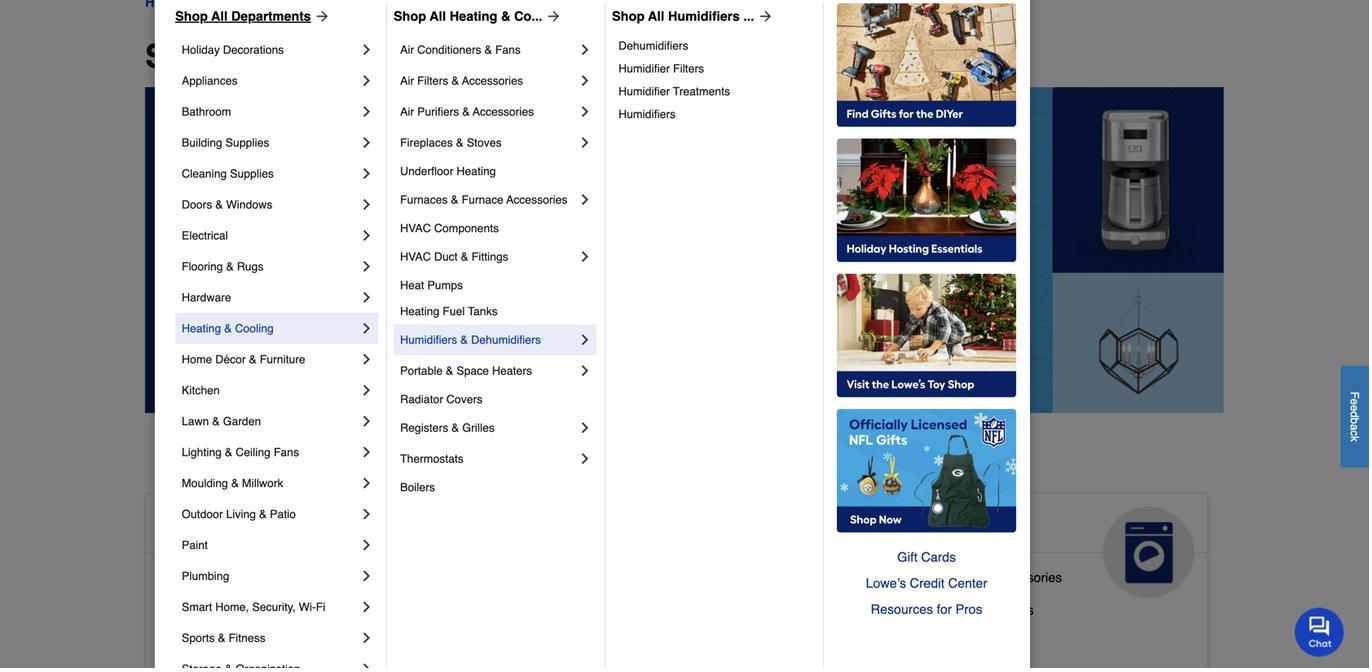 Task type: locate. For each thing, give the bounding box(es) containing it.
0 vertical spatial supplies
[[226, 136, 269, 149]]

& left cooling
[[224, 322, 232, 335]]

rugs
[[237, 260, 264, 273]]

humidifiers up dehumidifiers link
[[668, 9, 740, 24]]

1 vertical spatial fans
[[274, 446, 299, 459]]

heat
[[400, 279, 424, 292]]

sports & fitness link
[[182, 623, 359, 654]]

1 vertical spatial supplies
[[230, 167, 274, 180]]

humidifier filters link
[[619, 57, 812, 80]]

appliances link up chillers
[[872, 494, 1208, 598]]

supplies inside 'link'
[[226, 136, 269, 149]]

filters up purifiers
[[417, 74, 448, 87]]

accessible for accessible bathroom
[[159, 570, 221, 585]]

beds,
[[545, 629, 579, 644]]

0 vertical spatial air
[[400, 43, 414, 56]]

2 air from the top
[[400, 74, 414, 87]]

air for air conditioners & fans
[[400, 43, 414, 56]]

chevron right image for air conditioners & fans
[[577, 42, 593, 58]]

departments up holiday decorations link on the left of page
[[231, 9, 311, 24]]

hvac down the furnaces
[[400, 222, 431, 235]]

1 horizontal spatial appliances
[[885, 513, 1007, 540]]

1 vertical spatial air
[[400, 74, 414, 87]]

doors & windows
[[182, 198, 272, 211]]

2 vertical spatial supplies
[[580, 596, 630, 611]]

humidifier for humidifier filters
[[619, 62, 670, 75]]

outdoor living & patio
[[182, 508, 296, 521]]

& right parts
[[980, 570, 989, 585]]

shop all humidifiers ...
[[612, 9, 754, 24]]

appliances
[[182, 74, 238, 87], [885, 513, 1007, 540]]

radiator covers link
[[400, 386, 593, 412]]

chevron right image for paint
[[359, 537, 375, 553]]

dehumidifiers down heating fuel tanks link
[[471, 333, 541, 346]]

resources for pros
[[871, 602, 983, 617]]

1 horizontal spatial arrow right image
[[754, 8, 774, 24]]

c
[[1349, 431, 1362, 436]]

building supplies link
[[182, 127, 359, 158]]

& right animal
[[605, 513, 621, 540]]

shop up humidifier filters
[[612, 9, 645, 24]]

hvac components
[[400, 222, 499, 235]]

shop all heating & co...
[[394, 9, 543, 24]]

0 horizontal spatial appliances
[[182, 74, 238, 87]]

arrow right image
[[311, 8, 331, 24], [754, 8, 774, 24]]

arrow right image inside shop all humidifiers ... link
[[754, 8, 774, 24]]

accessories up 'hvac components' link
[[506, 193, 568, 206]]

2 accessible from the top
[[159, 570, 221, 585]]

3 air from the top
[[400, 105, 414, 118]]

air left conditioners at the top left of page
[[400, 43, 414, 56]]

fans up 'air filters & accessories' link
[[495, 43, 521, 56]]

accessible home
[[159, 513, 348, 540]]

1 vertical spatial appliances
[[885, 513, 1007, 540]]

pet
[[627, 513, 663, 540], [522, 629, 542, 644]]

hvac up heat on the left of page
[[400, 250, 431, 263]]

dehumidifiers up humidifier filters
[[619, 39, 688, 52]]

chevron right image for appliances
[[359, 73, 375, 89]]

supplies up houses,
[[580, 596, 630, 611]]

supplies up 'cleaning supplies'
[[226, 136, 269, 149]]

0 vertical spatial departments
[[231, 9, 311, 24]]

4 accessible from the top
[[159, 635, 221, 650]]

1 horizontal spatial filters
[[673, 62, 704, 75]]

fans right ceiling
[[274, 446, 299, 459]]

f
[[1349, 392, 1362, 399]]

building supplies
[[182, 136, 269, 149]]

plumbing link
[[182, 561, 359, 592]]

filters inside 'air filters & accessories' link
[[417, 74, 448, 87]]

holiday decorations link
[[182, 34, 359, 65]]

1 vertical spatial appliances link
[[872, 494, 1208, 598]]

& left millwork
[[231, 477, 239, 490]]

0 vertical spatial fans
[[495, 43, 521, 56]]

0 vertical spatial bathroom
[[182, 105, 231, 118]]

& inside "link"
[[225, 446, 233, 459]]

fans inside "link"
[[274, 446, 299, 459]]

accessible bedroom
[[159, 603, 278, 618]]

1 vertical spatial hvac
[[400, 250, 431, 263]]

arrow right image for shop all humidifiers ...
[[754, 8, 774, 24]]

purifiers
[[417, 105, 459, 118]]

air purifiers & accessories link
[[400, 96, 577, 127]]

0 vertical spatial dehumidifiers
[[619, 39, 688, 52]]

accessories for appliance parts & accessories
[[992, 570, 1062, 585]]

conditioners
[[417, 43, 481, 56]]

1 vertical spatial dehumidifiers
[[471, 333, 541, 346]]

hvac duct & fittings
[[400, 250, 508, 263]]

shop for shop all heating & co...
[[394, 9, 426, 24]]

arrow right image inside shop all departments link
[[311, 8, 331, 24]]

dehumidifiers
[[619, 39, 688, 52], [471, 333, 541, 346]]

accessible bedroom link
[[159, 599, 278, 632]]

moulding & millwork
[[182, 477, 283, 490]]

1 horizontal spatial dehumidifiers
[[619, 39, 688, 52]]

humidifiers link
[[619, 103, 812, 126]]

shop
[[145, 37, 227, 75]]

humidifier for humidifier treatments
[[619, 85, 670, 98]]

fireplaces & stoves
[[400, 136, 502, 149]]

outdoor
[[182, 508, 223, 521]]

air filters & accessories link
[[400, 65, 577, 96]]

1 arrow right image from the left
[[311, 8, 331, 24]]

chat invite button image
[[1295, 607, 1345, 657]]

air filters & accessories
[[400, 74, 523, 87]]

1 horizontal spatial shop
[[394, 9, 426, 24]]

appliances link
[[182, 65, 359, 96], [872, 494, 1208, 598]]

arrow right image up dehumidifiers link
[[754, 8, 774, 24]]

chevron right image for doors & windows
[[359, 196, 375, 213]]

co...
[[514, 9, 543, 24]]

accessible for accessible home
[[159, 513, 278, 540]]

1 vertical spatial furniture
[[646, 629, 698, 644]]

filters
[[673, 62, 704, 75], [417, 74, 448, 87]]

portable & space heaters link
[[400, 355, 577, 386]]

2 vertical spatial air
[[400, 105, 414, 118]]

& right entry
[[259, 635, 268, 650]]

registers & grilles link
[[400, 412, 577, 443]]

0 horizontal spatial shop
[[175, 9, 208, 24]]

humidifiers up portable
[[400, 333, 457, 346]]

furniture down heating & cooling link
[[260, 353, 305, 366]]

arrow right image up shop all departments
[[311, 8, 331, 24]]

humidifier
[[619, 62, 670, 75], [619, 85, 670, 98]]

bedroom
[[225, 603, 278, 618]]

accessories up air purifiers & accessories link
[[462, 74, 523, 87]]

& left 'pros'
[[945, 603, 954, 618]]

garden
[[223, 415, 261, 428]]

0 vertical spatial pet
[[627, 513, 663, 540]]

appliances link down decorations
[[182, 65, 359, 96]]

2 arrow right image from the left
[[754, 8, 774, 24]]

shop all departments
[[145, 37, 485, 75]]

air left purifiers
[[400, 105, 414, 118]]

0 horizontal spatial arrow right image
[[311, 8, 331, 24]]

humidifiers down the humidifier treatments
[[619, 108, 676, 121]]

heating
[[450, 9, 498, 24], [457, 165, 496, 178], [400, 305, 440, 318], [182, 322, 221, 335]]

2 vertical spatial humidifiers
[[400, 333, 457, 346]]

0 vertical spatial humidifiers
[[668, 9, 740, 24]]

shop up conditioners at the top left of page
[[394, 9, 426, 24]]

all up humidifier filters
[[648, 9, 665, 24]]

chevron right image for moulding & millwork
[[359, 475, 375, 492]]

chevron right image for holiday decorations
[[359, 42, 375, 58]]

departments for shop all departments
[[231, 9, 311, 24]]

enjoy savings year-round. no matter what you're shopping for, find what you need at a great price. image
[[145, 87, 1224, 413]]

parts
[[946, 570, 977, 585]]

living
[[226, 508, 256, 521]]

heating down the hardware at the left of page
[[182, 322, 221, 335]]

& left ceiling
[[225, 446, 233, 459]]

& right lawn
[[212, 415, 220, 428]]

center
[[948, 576, 988, 591]]

0 horizontal spatial pet
[[522, 629, 542, 644]]

1 vertical spatial humidifiers
[[619, 108, 676, 121]]

2 e from the top
[[1349, 405, 1362, 412]]

1 horizontal spatial pet
[[627, 513, 663, 540]]

find gifts for the diyer. image
[[837, 3, 1016, 127]]

filters inside "humidifier filters" link
[[673, 62, 704, 75]]

e up d
[[1349, 399, 1362, 405]]

hardware
[[182, 291, 231, 304]]

bathroom up the smart home, security, wi-fi
[[225, 570, 281, 585]]

shop
[[175, 9, 208, 24], [394, 9, 426, 24], [612, 9, 645, 24]]

departments up purifiers
[[285, 37, 485, 75]]

space
[[457, 364, 489, 377]]

appliance parts & accessories
[[885, 570, 1062, 585]]

0 horizontal spatial filters
[[417, 74, 448, 87]]

3 accessible from the top
[[159, 603, 221, 618]]

1 shop from the left
[[175, 9, 208, 24]]

heating down heat on the left of page
[[400, 305, 440, 318]]

shop up holiday
[[175, 9, 208, 24]]

& inside animal & pet care
[[605, 513, 621, 540]]

bathroom up building
[[182, 105, 231, 118]]

0 vertical spatial appliances
[[182, 74, 238, 87]]

flooring
[[182, 260, 223, 273]]

chevron right image for kitchen
[[359, 382, 375, 399]]

accessible entry & home
[[159, 635, 306, 650]]

supplies for building supplies
[[226, 136, 269, 149]]

1 air from the top
[[400, 43, 414, 56]]

chevron right image
[[577, 192, 593, 208], [359, 196, 375, 213], [577, 249, 593, 265], [359, 289, 375, 306], [359, 320, 375, 337], [577, 332, 593, 348], [359, 351, 375, 368], [577, 363, 593, 379], [359, 382, 375, 399], [577, 420, 593, 436], [577, 451, 593, 467], [359, 506, 375, 523], [359, 630, 375, 646], [359, 661, 375, 668]]

1 hvac from the top
[[400, 222, 431, 235]]

accessible for accessible bedroom
[[159, 603, 221, 618]]

1 horizontal spatial appliances link
[[872, 494, 1208, 598]]

0 horizontal spatial appliances link
[[182, 65, 359, 96]]

chevron right image for thermostats
[[577, 451, 593, 467]]

chevron right image for home décor & furniture
[[359, 351, 375, 368]]

& left co...
[[501, 9, 511, 24]]

1 vertical spatial pet
[[522, 629, 542, 644]]

hardware link
[[182, 282, 359, 313]]

accessories for air purifiers & accessories
[[473, 105, 534, 118]]

1 humidifier from the top
[[619, 62, 670, 75]]

for
[[937, 602, 952, 617]]

beverage & wine chillers link
[[885, 599, 1034, 632]]

2 shop from the left
[[394, 9, 426, 24]]

appliances down holiday
[[182, 74, 238, 87]]

all up holiday decorations
[[211, 9, 228, 24]]

care
[[522, 540, 573, 566]]

& down accessible bedroom link
[[218, 632, 226, 645]]

all for departments
[[211, 9, 228, 24]]

doors
[[182, 198, 212, 211]]

0 vertical spatial furniture
[[260, 353, 305, 366]]

3 shop from the left
[[612, 9, 645, 24]]

2 hvac from the top
[[400, 250, 431, 263]]

1 vertical spatial departments
[[285, 37, 485, 75]]

1 vertical spatial humidifier
[[619, 85, 670, 98]]

beverage
[[885, 603, 941, 618]]

supplies up windows
[[230, 167, 274, 180]]

heat pumps
[[400, 279, 463, 292]]

& right doors
[[215, 198, 223, 211]]

livestock
[[522, 596, 577, 611]]

e up b
[[1349, 405, 1362, 412]]

furniture right houses,
[[646, 629, 698, 644]]

ceiling
[[236, 446, 271, 459]]

heaters
[[492, 364, 532, 377]]

appliances up cards on the bottom of page
[[885, 513, 1007, 540]]

0 horizontal spatial fans
[[274, 446, 299, 459]]

home décor & furniture
[[182, 353, 305, 366]]

air down air conditioners & fans
[[400, 74, 414, 87]]

0 vertical spatial appliances link
[[182, 65, 359, 96]]

accessories up chillers
[[992, 570, 1062, 585]]

2 horizontal spatial shop
[[612, 9, 645, 24]]

0 horizontal spatial dehumidifiers
[[471, 333, 541, 346]]

accessible bathroom
[[159, 570, 281, 585]]

fuel
[[443, 305, 465, 318]]

2 humidifier from the top
[[619, 85, 670, 98]]

k
[[1349, 436, 1362, 442]]

& left patio
[[259, 508, 267, 521]]

chevron right image for electrical
[[359, 227, 375, 244]]

resources
[[871, 602, 933, 617]]

chevron right image
[[359, 42, 375, 58], [577, 42, 593, 58], [359, 73, 375, 89], [577, 73, 593, 89], [359, 104, 375, 120], [577, 104, 593, 120], [359, 135, 375, 151], [577, 135, 593, 151], [359, 165, 375, 182], [359, 227, 375, 244], [359, 258, 375, 275], [359, 413, 375, 430], [359, 444, 375, 461], [359, 475, 375, 492], [359, 537, 375, 553], [359, 568, 375, 584], [359, 599, 375, 615]]

0 vertical spatial humidifier
[[619, 62, 670, 75]]

fans
[[495, 43, 521, 56], [274, 446, 299, 459]]

hvac for hvac duct & fittings
[[400, 250, 431, 263]]

air conditioners & fans
[[400, 43, 521, 56]]

0 vertical spatial hvac
[[400, 222, 431, 235]]

air for air filters & accessories
[[400, 74, 414, 87]]

chevron right image for bathroom
[[359, 104, 375, 120]]

1 accessible from the top
[[159, 513, 278, 540]]

underfloor heating
[[400, 165, 496, 178]]

credit
[[910, 576, 945, 591]]

flooring & rugs link
[[182, 251, 359, 282]]

underfloor
[[400, 165, 454, 178]]

filters up treatments
[[673, 62, 704, 75]]

livestock supplies
[[522, 596, 630, 611]]

lighting & ceiling fans link
[[182, 437, 359, 468]]

1 horizontal spatial fans
[[495, 43, 521, 56]]

humidifier down humidifier filters
[[619, 85, 670, 98]]

all down shop all departments link
[[235, 37, 276, 75]]

fans for air conditioners & fans
[[495, 43, 521, 56]]

chevron right image for plumbing
[[359, 568, 375, 584]]

shop all departments link
[[175, 7, 331, 26]]

humidifier up the humidifier treatments
[[619, 62, 670, 75]]

pet inside animal & pet care
[[627, 513, 663, 540]]

chevron right image for hardware
[[359, 289, 375, 306]]

pumps
[[428, 279, 463, 292]]

shop all heating & co... link
[[394, 7, 562, 26]]

accessories down 'air filters & accessories' link
[[473, 105, 534, 118]]

electrical link
[[182, 220, 359, 251]]

accessories
[[462, 74, 523, 87], [473, 105, 534, 118], [506, 193, 568, 206], [992, 570, 1062, 585]]

all up conditioners at the top left of page
[[430, 9, 446, 24]]

heating up furnace
[[457, 165, 496, 178]]



Task type: describe. For each thing, give the bounding box(es) containing it.
shop for shop all departments
[[175, 9, 208, 24]]

0 horizontal spatial furniture
[[260, 353, 305, 366]]

air for air purifiers & accessories
[[400, 105, 414, 118]]

1 vertical spatial home
[[285, 513, 348, 540]]

cooling
[[235, 322, 274, 335]]

beverage & wine chillers
[[885, 603, 1034, 618]]

b
[[1349, 418, 1362, 424]]

thermostats
[[400, 452, 464, 465]]

furnaces & furnace accessories link
[[400, 184, 577, 215]]

electrical
[[182, 229, 228, 242]]

chevron right image for hvac duct & fittings
[[577, 249, 593, 265]]

boilers
[[400, 481, 435, 494]]

pros
[[956, 602, 983, 617]]

appliance parts & accessories link
[[885, 566, 1062, 599]]

hvac duct & fittings link
[[400, 241, 577, 272]]

furnace
[[462, 193, 504, 206]]

appliances image
[[1104, 507, 1195, 598]]

gift cards link
[[837, 545, 1016, 571]]

heat pumps link
[[400, 272, 593, 298]]

paint
[[182, 539, 208, 552]]

chevron right image for air filters & accessories
[[577, 73, 593, 89]]

shop all humidifiers ... link
[[612, 7, 774, 26]]

animal & pet care
[[522, 513, 663, 566]]

filters for humidifier
[[673, 62, 704, 75]]

& right purifiers
[[462, 105, 470, 118]]

animal & pet care link
[[509, 494, 845, 598]]

boilers link
[[400, 474, 593, 501]]

sports
[[182, 632, 215, 645]]

chevron right image for lawn & garden
[[359, 413, 375, 430]]

chevron right image for humidifiers & dehumidifiers
[[577, 332, 593, 348]]

chevron right image for portable & space heaters
[[577, 363, 593, 379]]

chevron right image for fireplaces & stoves
[[577, 135, 593, 151]]

portable
[[400, 364, 443, 377]]

& left furnace
[[451, 193, 459, 206]]

humidifiers & dehumidifiers
[[400, 333, 541, 346]]

arrow right image
[[543, 8, 562, 24]]

chevron right image for sports & fitness
[[359, 630, 375, 646]]

resources for pros link
[[837, 597, 1016, 623]]

chevron right image for lighting & ceiling fans
[[359, 444, 375, 461]]

smart
[[182, 601, 212, 614]]

& left space
[[446, 364, 454, 377]]

moulding & millwork link
[[182, 468, 359, 499]]

bathroom link
[[182, 96, 359, 127]]

& left rugs
[[226, 260, 234, 273]]

cleaning supplies link
[[182, 158, 359, 189]]

chevron right image for smart home, security, wi-fi
[[359, 599, 375, 615]]

chevron right image for outdoor living & patio
[[359, 506, 375, 523]]

...
[[744, 9, 754, 24]]

grilles
[[462, 421, 495, 434]]

sports & fitness
[[182, 632, 265, 645]]

wi-
[[299, 601, 316, 614]]

& down fuel
[[460, 333, 468, 346]]

& right the décor
[[249, 353, 257, 366]]

lowe's credit center
[[866, 576, 988, 591]]

supplies for cleaning supplies
[[230, 167, 274, 180]]

& up 'air filters & accessories' link
[[485, 43, 492, 56]]

cleaning supplies
[[182, 167, 274, 180]]

heating & cooling link
[[182, 313, 359, 344]]

fireplaces & stoves link
[[400, 127, 577, 158]]

chevron right image for air purifiers & accessories
[[577, 104, 593, 120]]

humidifiers for humidifiers & dehumidifiers
[[400, 333, 457, 346]]

chevron right image for furnaces & furnace accessories
[[577, 192, 593, 208]]

humidifier treatments link
[[619, 80, 812, 103]]

lowe's
[[866, 576, 906, 591]]

gift cards
[[897, 550, 956, 565]]

fitness
[[229, 632, 265, 645]]

chevron right image for building supplies
[[359, 135, 375, 151]]

d
[[1349, 412, 1362, 418]]

smart home, security, wi-fi
[[182, 601, 326, 614]]

gift
[[897, 550, 918, 565]]

heating & cooling
[[182, 322, 274, 335]]

visit the lowe's toy shop. image
[[837, 274, 1016, 398]]

& down air conditioners & fans
[[452, 74, 459, 87]]

chevron right image for flooring & rugs
[[359, 258, 375, 275]]

animal & pet care image
[[740, 507, 832, 598]]

0 vertical spatial home
[[182, 353, 212, 366]]

arrow right image for shop all departments
[[311, 8, 331, 24]]

pet beds, houses, & furniture link
[[522, 625, 698, 658]]

entry
[[225, 635, 255, 650]]

holiday hosting essentials. image
[[837, 139, 1016, 262]]

chevron right image for heating & cooling
[[359, 320, 375, 337]]

departments for shop all departments
[[285, 37, 485, 75]]

wine
[[957, 603, 987, 618]]

outdoor living & patio link
[[182, 499, 359, 530]]

supplies for livestock supplies
[[580, 596, 630, 611]]

& inside 'link'
[[212, 415, 220, 428]]

home décor & furniture link
[[182, 344, 359, 375]]

2 vertical spatial home
[[271, 635, 306, 650]]

fans for lighting & ceiling fans
[[274, 446, 299, 459]]

furnaces & furnace accessories
[[400, 193, 568, 206]]

accessories for furnaces & furnace accessories
[[506, 193, 568, 206]]

1 horizontal spatial furniture
[[646, 629, 698, 644]]

heating up air conditioners & fans
[[450, 9, 498, 24]]

windows
[[226, 198, 272, 211]]

flooring & rugs
[[182, 260, 264, 273]]

filters for air
[[417, 74, 448, 87]]

& right duct in the left of the page
[[461, 250, 469, 263]]

hvac components link
[[400, 215, 593, 241]]

accessories for air filters & accessories
[[462, 74, 523, 87]]

accessible home image
[[377, 507, 468, 598]]

humidifier treatments
[[619, 85, 730, 98]]

accessible home link
[[146, 494, 481, 598]]

1 vertical spatial bathroom
[[225, 570, 281, 585]]

heating fuel tanks link
[[400, 298, 593, 324]]

& left grilles
[[452, 421, 459, 434]]

dehumidifiers inside 'link'
[[471, 333, 541, 346]]

furnaces
[[400, 193, 448, 206]]

f e e d b a c k
[[1349, 392, 1362, 442]]

& right houses,
[[634, 629, 643, 644]]

heating fuel tanks
[[400, 305, 498, 318]]

officially licensed n f l gifts. shop now. image
[[837, 409, 1016, 533]]

patio
[[270, 508, 296, 521]]

chevron right image for registers & grilles
[[577, 420, 593, 436]]

hvac for hvac components
[[400, 222, 431, 235]]

livestock supplies link
[[522, 593, 630, 625]]

& left stoves
[[456, 136, 464, 149]]

underfloor heating link
[[400, 158, 593, 184]]

lighting
[[182, 446, 222, 459]]

all for humidifiers
[[648, 9, 665, 24]]

stoves
[[467, 136, 502, 149]]

plumbing
[[182, 570, 229, 583]]

1 e from the top
[[1349, 399, 1362, 405]]

accessible bathroom link
[[159, 566, 281, 599]]

registers
[[400, 421, 448, 434]]

home,
[[215, 601, 249, 614]]

accessible for accessible entry & home
[[159, 635, 221, 650]]

components
[[434, 222, 499, 235]]

shop for shop all humidifiers ...
[[612, 9, 645, 24]]

humidifiers for humidifiers
[[619, 108, 676, 121]]

thermostats link
[[400, 443, 577, 474]]

lighting & ceiling fans
[[182, 446, 299, 459]]

fittings
[[472, 250, 508, 263]]

registers & grilles
[[400, 421, 495, 434]]

chevron right image for cleaning supplies
[[359, 165, 375, 182]]

all for heating
[[430, 9, 446, 24]]



Task type: vqa. For each thing, say whether or not it's contained in the screenshot.
accessible entry & home
yes



